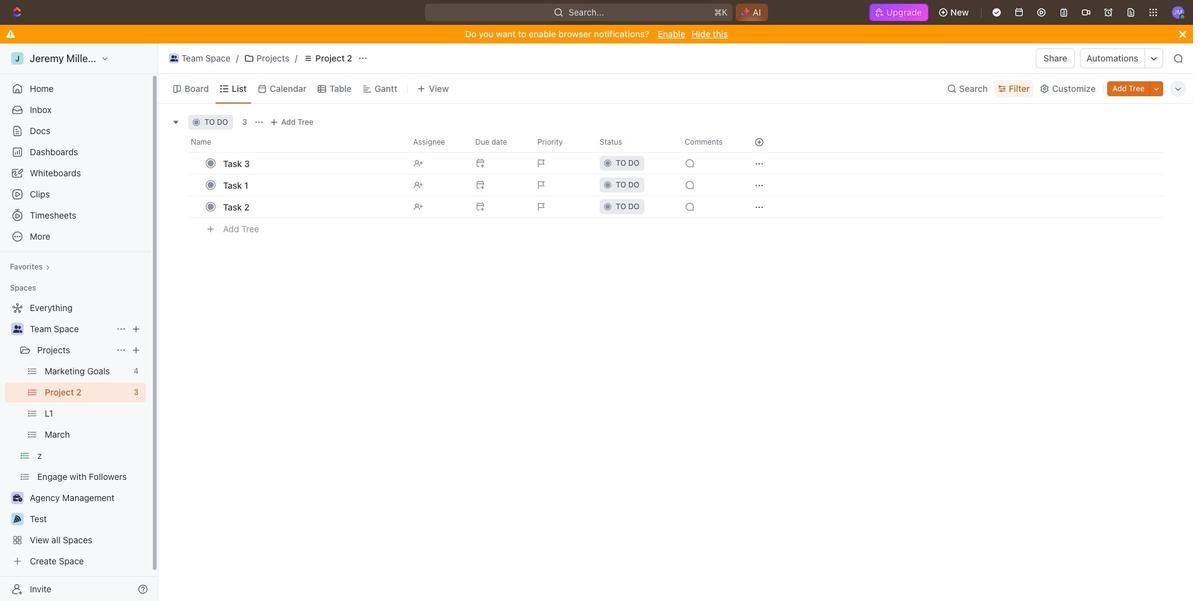 Task type: describe. For each thing, give the bounding box(es) containing it.
jeremy miller's workspace, , element
[[11, 52, 24, 65]]

0 horizontal spatial user group image
[[13, 326, 22, 333]]



Task type: vqa. For each thing, say whether or not it's contained in the screenshot.
user group Icon within the tree
yes



Task type: locate. For each thing, give the bounding box(es) containing it.
tree inside sidebar navigation
[[5, 298, 146, 572]]

tree
[[5, 298, 146, 572]]

pizza slice image
[[14, 516, 21, 523]]

user group image
[[170, 55, 178, 62], [13, 326, 22, 333]]

1 vertical spatial user group image
[[13, 326, 22, 333]]

1 horizontal spatial user group image
[[170, 55, 178, 62]]

0 vertical spatial user group image
[[170, 55, 178, 62]]

business time image
[[13, 495, 22, 502]]

sidebar navigation
[[0, 43, 161, 601]]



